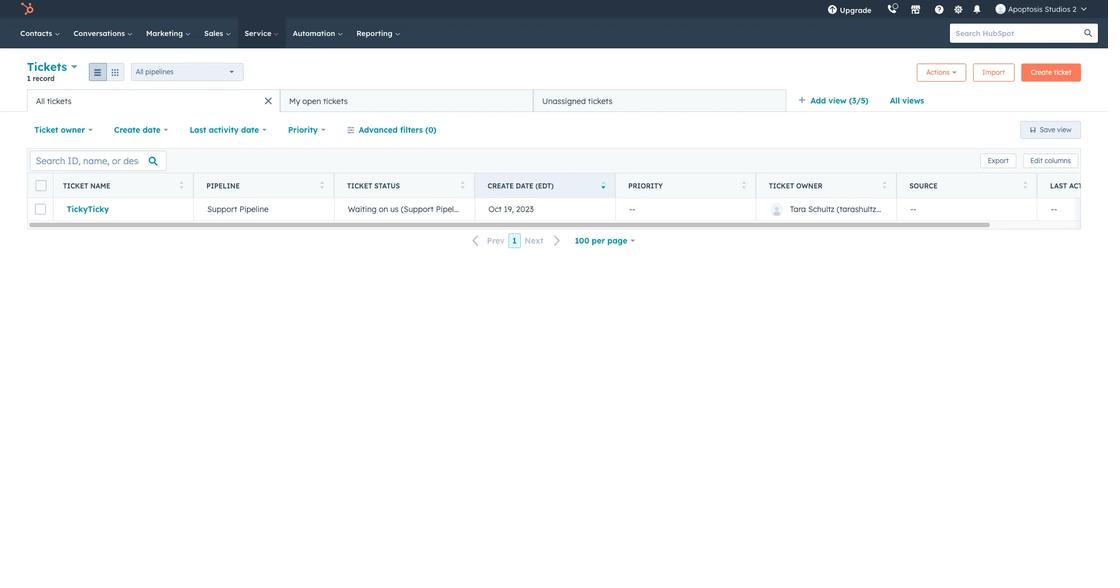 Task type: vqa. For each thing, say whether or not it's contained in the screenshot.
25 per page
no



Task type: describe. For each thing, give the bounding box(es) containing it.
1 - from the left
[[629, 204, 633, 214]]

automation link
[[286, 18, 350, 48]]

notifications button
[[968, 0, 987, 18]]

next
[[525, 236, 544, 246]]

press to sort. image for priority
[[742, 181, 746, 189]]

owner inside ticket owner popup button
[[61, 125, 85, 135]]

all for all tickets
[[36, 96, 45, 106]]

export
[[988, 156, 1009, 165]]

create for create date (edt)
[[488, 181, 514, 190]]

reporting link
[[350, 18, 407, 48]]

100
[[575, 236, 590, 246]]

tickets button
[[27, 59, 77, 75]]

add view (3/5)
[[811, 96, 869, 106]]

press to sort. image for ticket status
[[461, 181, 465, 189]]

(support
[[401, 204, 434, 214]]

sales link
[[198, 18, 238, 48]]

priority button
[[281, 119, 333, 141]]

all for all pipelines
[[136, 67, 144, 76]]

service link
[[238, 18, 286, 48]]

last activity date button
[[182, 119, 274, 141]]

(edt)
[[536, 181, 554, 190]]

upgrade image
[[828, 5, 838, 15]]

create date (edt)
[[488, 181, 554, 190]]

1 horizontal spatial priority
[[629, 181, 663, 190]]

marketing
[[146, 29, 185, 38]]

import button
[[973, 63, 1015, 81]]

tickets banner
[[27, 59, 1082, 89]]

schultz
[[809, 204, 835, 214]]

studios
[[1045, 5, 1071, 14]]

activity for date
[[209, 125, 239, 135]]

1 press to sort. element from the left
[[179, 181, 183, 190]]

press to sort. element for ticket status
[[461, 181, 465, 190]]

last activity date
[[190, 125, 259, 135]]

status
[[374, 181, 400, 190]]

search button
[[1079, 24, 1098, 43]]

next button
[[521, 234, 568, 248]]

pipelines
[[145, 67, 174, 76]]

oct
[[489, 204, 502, 214]]

create ticket
[[1031, 68, 1072, 76]]

hubspot link
[[14, 2, 42, 16]]

advanced
[[359, 125, 398, 135]]

4 - from the left
[[914, 204, 917, 214]]

all tickets
[[36, 96, 72, 106]]

calling icon image
[[888, 5, 898, 15]]

oct 19, 2023 button
[[475, 198, 616, 221]]

waiting on us (support pipeline) button
[[334, 198, 475, 221]]

per
[[592, 236, 605, 246]]

notifications image
[[973, 5, 983, 15]]

pagination navigation
[[466, 233, 568, 248]]

oct 19, 2023
[[489, 204, 534, 214]]

advanced filters (0) button
[[340, 119, 444, 141]]

create for create date
[[114, 125, 140, 135]]

pipeline inside the support pipeline button
[[240, 204, 269, 214]]

1 vertical spatial ticket owner
[[769, 181, 823, 190]]

contacts link
[[14, 18, 67, 48]]

19,
[[504, 204, 514, 214]]

actions
[[927, 68, 950, 76]]

last activity d
[[1051, 181, 1109, 190]]

marketing link
[[139, 18, 198, 48]]

apoptosis
[[1009, 5, 1043, 14]]

date for create date (edt)
[[516, 181, 534, 190]]

open
[[303, 96, 321, 106]]

tickets for all tickets
[[47, 96, 72, 106]]

name
[[90, 181, 110, 190]]

advanced filters (0)
[[359, 125, 437, 135]]

view for save
[[1058, 125, 1072, 134]]

1 button
[[509, 234, 521, 248]]

all pipelines button
[[131, 63, 243, 81]]

conversations link
[[67, 18, 139, 48]]

0 vertical spatial pipeline
[[207, 181, 240, 190]]

(0)
[[425, 125, 437, 135]]

tara schultz image
[[996, 4, 1006, 14]]

pipeline)
[[436, 204, 468, 214]]

Search ID, name, or description search field
[[30, 151, 167, 171]]

upgrade
[[840, 6, 872, 15]]

all for all views
[[890, 96, 900, 106]]

prev button
[[466, 234, 509, 248]]

2
[[1073, 5, 1077, 14]]

import
[[983, 68, 1005, 76]]

my open tickets
[[289, 96, 348, 106]]

save view
[[1040, 125, 1072, 134]]

create date button
[[107, 119, 176, 141]]

view for add
[[829, 96, 847, 106]]

automation
[[293, 29, 338, 38]]

Search HubSpot search field
[[950, 24, 1088, 43]]

conversations
[[74, 29, 127, 38]]

settings image
[[954, 5, 964, 15]]

marketplaces button
[[905, 0, 928, 18]]

1 for 1
[[513, 236, 517, 246]]

descending sort. press to sort ascending. element
[[601, 181, 606, 190]]

page
[[608, 236, 628, 246]]

create for create ticket
[[1031, 68, 1053, 76]]

5 - from the left
[[1051, 204, 1055, 214]]



Task type: locate. For each thing, give the bounding box(es) containing it.
3 -- from the left
[[1051, 204, 1058, 214]]

2 press to sort. image from the left
[[320, 181, 324, 189]]

2 horizontal spatial create
[[1031, 68, 1053, 76]]

1 horizontal spatial create
[[488, 181, 514, 190]]

1 -- from the left
[[629, 204, 636, 214]]

owner down all tickets
[[61, 125, 85, 135]]

0 vertical spatial owner
[[61, 125, 85, 135]]

create left the ticket
[[1031, 68, 1053, 76]]

hubspot image
[[20, 2, 34, 16]]

group inside tickets banner
[[89, 63, 124, 81]]

group
[[89, 63, 124, 81]]

press to sort. image for ticket owner
[[883, 181, 887, 189]]

press to sort. image for source
[[1023, 181, 1028, 189]]

0 horizontal spatial tickets
[[47, 96, 72, 106]]

-- up 100 per page popup button
[[629, 204, 636, 214]]

view inside 'popup button'
[[829, 96, 847, 106]]

press to sort. image for pipeline
[[320, 181, 324, 189]]

create date
[[114, 125, 161, 135]]

2 -- from the left
[[911, 204, 917, 214]]

menu containing apoptosis studios 2
[[820, 0, 1095, 18]]

priority inside popup button
[[288, 125, 318, 135]]

edit columns
[[1031, 156, 1071, 165]]

1 for 1 record
[[27, 74, 31, 83]]

3 - from the left
[[911, 204, 914, 214]]

6 press to sort. element from the left
[[1023, 181, 1028, 190]]

create up oct
[[488, 181, 514, 190]]

ticket owner
[[34, 125, 85, 135], [769, 181, 823, 190]]

2 vertical spatial create
[[488, 181, 514, 190]]

ticket left the name
[[63, 181, 88, 190]]

ticket owner button
[[27, 119, 100, 141]]

date
[[143, 125, 161, 135], [241, 125, 259, 135], [516, 181, 534, 190]]

0 vertical spatial activity
[[209, 125, 239, 135]]

press to sort. image
[[179, 181, 183, 189], [320, 181, 324, 189], [461, 181, 465, 189]]

my
[[289, 96, 300, 106]]

last down columns
[[1051, 181, 1068, 190]]

all down "1 record"
[[36, 96, 45, 106]]

0 vertical spatial create
[[1031, 68, 1053, 76]]

views
[[903, 96, 925, 106]]

view right add
[[829, 96, 847, 106]]

activity inside popup button
[[209, 125, 239, 135]]

ticket inside popup button
[[34, 125, 58, 135]]

press to sort. element for pipeline
[[320, 181, 324, 190]]

tickets down record
[[47, 96, 72, 106]]

all inside popup button
[[136, 67, 144, 76]]

(tarashultz49@gmail.com)
[[837, 204, 935, 214]]

pipeline right support
[[240, 204, 269, 214]]

4 press to sort. element from the left
[[742, 181, 746, 190]]

1 horizontal spatial date
[[241, 125, 259, 135]]

owner up tara
[[797, 181, 823, 190]]

add view (3/5) button
[[791, 89, 883, 112]]

-- button
[[616, 198, 756, 221], [897, 198, 1038, 221]]

0 horizontal spatial -- button
[[616, 198, 756, 221]]

0 horizontal spatial last
[[190, 125, 206, 135]]

5 press to sort. element from the left
[[883, 181, 887, 190]]

all views
[[890, 96, 925, 106]]

-
[[629, 204, 633, 214], [633, 204, 636, 214], [911, 204, 914, 214], [914, 204, 917, 214], [1051, 204, 1055, 214], [1055, 204, 1058, 214]]

help image
[[935, 5, 945, 15]]

1 horizontal spatial ticket owner
[[769, 181, 823, 190]]

0 horizontal spatial --
[[629, 204, 636, 214]]

activity
[[209, 125, 239, 135], [1070, 181, 1103, 190]]

search image
[[1085, 29, 1093, 37]]

1 horizontal spatial activity
[[1070, 181, 1103, 190]]

descending sort. press to sort ascending. image
[[601, 181, 606, 189]]

columns
[[1045, 156, 1071, 165]]

my open tickets button
[[280, 89, 533, 112]]

date for create date
[[143, 125, 161, 135]]

1 vertical spatial 1
[[513, 236, 517, 246]]

tara
[[790, 204, 806, 214]]

activity for d
[[1070, 181, 1103, 190]]

create ticket button
[[1022, 63, 1082, 81]]

press to sort. element for priority
[[742, 181, 746, 190]]

all views link
[[883, 89, 932, 112]]

filters
[[400, 125, 423, 135]]

export button
[[981, 153, 1017, 168]]

actions button
[[917, 63, 967, 81]]

2 horizontal spatial --
[[1051, 204, 1058, 214]]

ticket up waiting
[[347, 181, 372, 190]]

tickets
[[47, 96, 72, 106], [323, 96, 348, 106], [588, 96, 613, 106]]

1 horizontal spatial -- button
[[897, 198, 1038, 221]]

3 press to sort. image from the left
[[1023, 181, 1028, 189]]

save
[[1040, 125, 1056, 134]]

reporting
[[357, 29, 395, 38]]

d
[[1105, 181, 1109, 190]]

0 vertical spatial priority
[[288, 125, 318, 135]]

0 horizontal spatial 1
[[27, 74, 31, 83]]

6 - from the left
[[1055, 204, 1058, 214]]

3 tickets from the left
[[588, 96, 613, 106]]

ticket owner inside popup button
[[34, 125, 85, 135]]

all pipelines
[[136, 67, 174, 76]]

1 horizontal spatial all
[[136, 67, 144, 76]]

0 horizontal spatial priority
[[288, 125, 318, 135]]

tara schultz (tarashultz49@gmail.com)
[[790, 204, 935, 214]]

1 vertical spatial last
[[1051, 181, 1068, 190]]

2 press to sort. image from the left
[[883, 181, 887, 189]]

tickets
[[27, 60, 67, 74]]

1 press to sort. image from the left
[[179, 181, 183, 189]]

1 record
[[27, 74, 55, 83]]

sales
[[204, 29, 225, 38]]

3 press to sort. element from the left
[[461, 181, 465, 190]]

0 vertical spatial last
[[190, 125, 206, 135]]

menu
[[820, 0, 1095, 18]]

100 per page button
[[568, 230, 643, 252]]

all left pipelines
[[136, 67, 144, 76]]

last for last activity d
[[1051, 181, 1068, 190]]

us
[[390, 204, 399, 214]]

press to sort. element
[[179, 181, 183, 190], [320, 181, 324, 190], [461, 181, 465, 190], [742, 181, 746, 190], [883, 181, 887, 190], [1023, 181, 1028, 190]]

1
[[27, 74, 31, 83], [513, 236, 517, 246]]

2 -- button from the left
[[897, 198, 1038, 221]]

support pipeline button
[[194, 198, 334, 221]]

2 horizontal spatial press to sort. image
[[1023, 181, 1028, 189]]

0 horizontal spatial activity
[[209, 125, 239, 135]]

record
[[33, 74, 55, 83]]

1 horizontal spatial 1
[[513, 236, 517, 246]]

tickyticky link
[[67, 204, 180, 214]]

add
[[811, 96, 826, 106]]

0 horizontal spatial all
[[36, 96, 45, 106]]

ticket owner down all tickets
[[34, 125, 85, 135]]

ticket status
[[347, 181, 400, 190]]

0 vertical spatial ticket owner
[[34, 125, 85, 135]]

edit
[[1031, 156, 1043, 165]]

100 per page
[[575, 236, 628, 246]]

last for last activity date
[[190, 125, 206, 135]]

1 horizontal spatial view
[[1058, 125, 1072, 134]]

2 tickets from the left
[[323, 96, 348, 106]]

save view button
[[1021, 121, 1082, 139]]

view inside 'button'
[[1058, 125, 1072, 134]]

--
[[629, 204, 636, 214], [911, 204, 917, 214], [1051, 204, 1058, 214]]

all tickets button
[[27, 89, 280, 112]]

ticket up tara
[[769, 181, 795, 190]]

menu item
[[880, 0, 882, 18]]

source
[[910, 181, 938, 190]]

1 vertical spatial create
[[114, 125, 140, 135]]

all left views
[[890, 96, 900, 106]]

0 horizontal spatial date
[[143, 125, 161, 135]]

0 horizontal spatial view
[[829, 96, 847, 106]]

tickets inside button
[[47, 96, 72, 106]]

2 press to sort. element from the left
[[320, 181, 324, 190]]

tara schultz (tarashultz49@gmail.com) button
[[756, 198, 935, 221]]

ticket
[[1054, 68, 1072, 76]]

1 vertical spatial view
[[1058, 125, 1072, 134]]

1 -- button from the left
[[616, 198, 756, 221]]

create
[[1031, 68, 1053, 76], [114, 125, 140, 135], [488, 181, 514, 190]]

1 horizontal spatial tickets
[[323, 96, 348, 106]]

1 vertical spatial activity
[[1070, 181, 1103, 190]]

service
[[245, 29, 274, 38]]

1 vertical spatial owner
[[797, 181, 823, 190]]

tickets right the open
[[323, 96, 348, 106]]

date inside last activity date popup button
[[241, 125, 259, 135]]

last down the all tickets button
[[190, 125, 206, 135]]

2 horizontal spatial date
[[516, 181, 534, 190]]

-- down last activity d
[[1051, 204, 1058, 214]]

press to sort. element for source
[[1023, 181, 1028, 190]]

last inside popup button
[[190, 125, 206, 135]]

1 inside button
[[513, 236, 517, 246]]

1 tickets from the left
[[47, 96, 72, 106]]

2 - from the left
[[633, 204, 636, 214]]

1 left record
[[27, 74, 31, 83]]

tickets for unassigned tickets
[[588, 96, 613, 106]]

pipeline up support
[[207, 181, 240, 190]]

unassigned tickets button
[[533, 89, 787, 112]]

create down the all tickets button
[[114, 125, 140, 135]]

priority down my
[[288, 125, 318, 135]]

2 horizontal spatial all
[[890, 96, 900, 106]]

marketplaces image
[[911, 5, 921, 15]]

help button
[[930, 0, 950, 18]]

create inside popup button
[[114, 125, 140, 135]]

press to sort. image
[[742, 181, 746, 189], [883, 181, 887, 189], [1023, 181, 1028, 189]]

create inside button
[[1031, 68, 1053, 76]]

ticket down all tickets
[[34, 125, 58, 135]]

waiting
[[348, 204, 377, 214]]

1 vertical spatial priority
[[629, 181, 663, 190]]

ticket owner up tara
[[769, 181, 823, 190]]

0 vertical spatial view
[[829, 96, 847, 106]]

1 horizontal spatial owner
[[797, 181, 823, 190]]

priority right the descending sort. press to sort ascending. 'element'
[[629, 181, 663, 190]]

1 horizontal spatial press to sort. image
[[883, 181, 887, 189]]

prev
[[487, 236, 505, 246]]

pipeline
[[207, 181, 240, 190], [240, 204, 269, 214]]

0 horizontal spatial owner
[[61, 125, 85, 135]]

-- down source
[[911, 204, 917, 214]]

ticket
[[34, 125, 58, 135], [63, 181, 88, 190], [347, 181, 372, 190], [769, 181, 795, 190]]

calling icon button
[[883, 2, 902, 16]]

tickets right unassigned in the top of the page
[[588, 96, 613, 106]]

1 press to sort. image from the left
[[742, 181, 746, 189]]

waiting on us (support pipeline)
[[348, 204, 468, 214]]

date inside create date popup button
[[143, 125, 161, 135]]

0 horizontal spatial create
[[114, 125, 140, 135]]

0 horizontal spatial press to sort. image
[[742, 181, 746, 189]]

3 press to sort. image from the left
[[461, 181, 465, 189]]

view
[[829, 96, 847, 106], [1058, 125, 1072, 134]]

2 horizontal spatial press to sort. image
[[461, 181, 465, 189]]

unassigned
[[542, 96, 586, 106]]

2 horizontal spatial tickets
[[588, 96, 613, 106]]

1 right prev
[[513, 236, 517, 246]]

1 horizontal spatial press to sort. image
[[320, 181, 324, 189]]

1 horizontal spatial --
[[911, 204, 917, 214]]

all inside button
[[36, 96, 45, 106]]

support
[[207, 204, 237, 214]]

0 vertical spatial 1
[[27, 74, 31, 83]]

0 horizontal spatial ticket owner
[[34, 125, 85, 135]]

contacts
[[20, 29, 54, 38]]

apoptosis studios 2
[[1009, 5, 1077, 14]]

apoptosis studios 2 button
[[990, 0, 1094, 18]]

0 horizontal spatial press to sort. image
[[179, 181, 183, 189]]

support pipeline
[[207, 204, 269, 214]]

tickyticky
[[67, 204, 109, 214]]

1 inside tickets banner
[[27, 74, 31, 83]]

1 vertical spatial pipeline
[[240, 204, 269, 214]]

ticket name
[[63, 181, 110, 190]]

press to sort. element for ticket owner
[[883, 181, 887, 190]]

1 horizontal spatial last
[[1051, 181, 1068, 190]]

edit columns button
[[1023, 153, 1079, 168]]

view right save
[[1058, 125, 1072, 134]]



